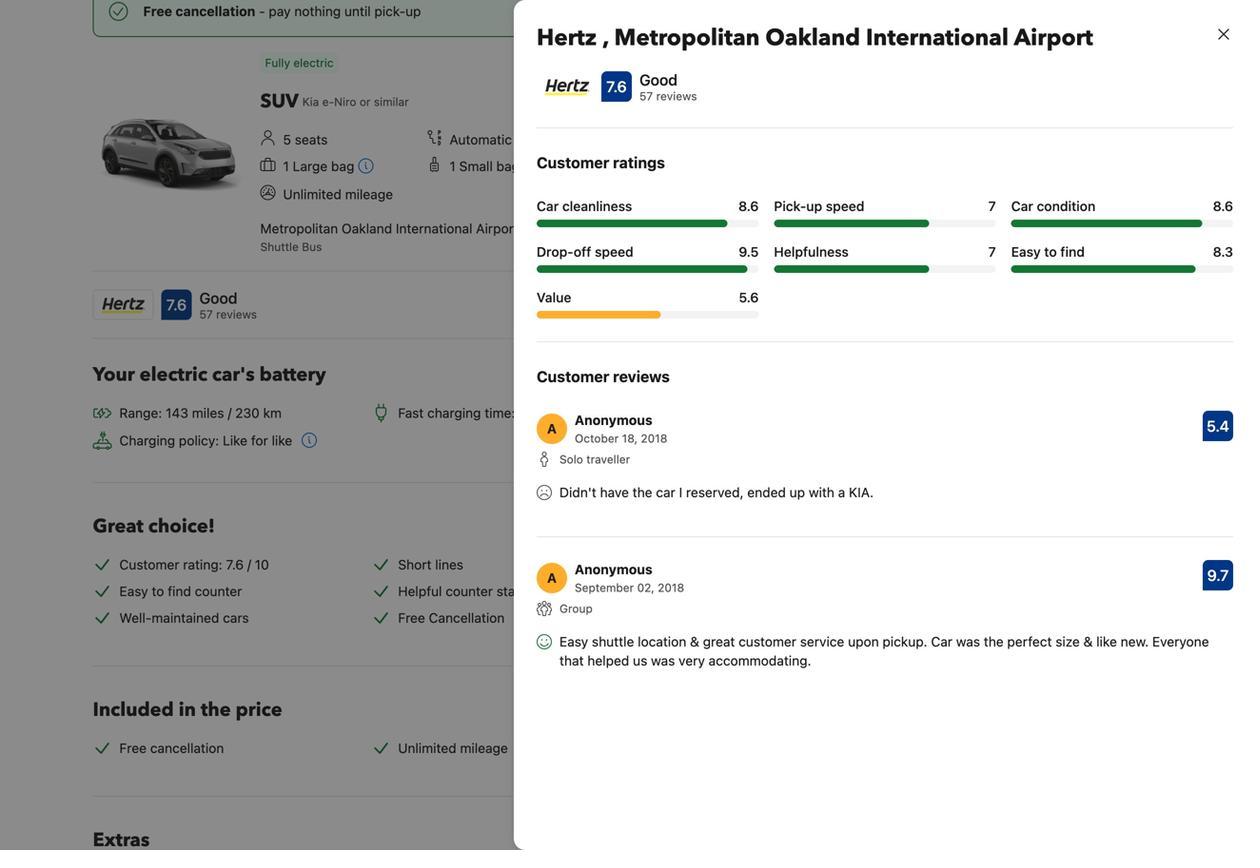Task type: vqa. For each thing, say whether or not it's contained in the screenshot.
Extra Equipment Conditions
no



Task type: describe. For each thing, give the bounding box(es) containing it.
good 57 reviews
[[640, 71, 697, 103]]

1 vertical spatial unlimited mileage
[[398, 741, 508, 757]]

like inside the easy shuttle location & great customer service upon pickup. car was the perfect size & like new.  everyone that helped us was very accommodating.
[[1097, 634, 1117, 650]]

car hire charge
[[829, 340, 923, 356]]

car condition 8.6 meter
[[1011, 220, 1234, 227]]

fully electric
[[265, 56, 334, 69]]

charging
[[427, 405, 481, 421]]

this customer rated this rental company at this location 5.4 out of 10. element
[[1203, 411, 1234, 442]]

1 counter from the left
[[195, 584, 242, 600]]

2
[[922, 45, 930, 61]]

location
[[638, 634, 687, 650]]

easy shuttle location & great customer service upon pickup. car was the perfect size & like new.  everyone that helped us was very accommodating.
[[560, 634, 1209, 669]]

helpfulness
[[774, 244, 849, 260]]

$224.97
[[1082, 340, 1133, 356]]

everyone
[[1153, 634, 1209, 650]]

up right until
[[406, 3, 421, 19]]

well-maintained cars
[[119, 611, 249, 626]]

10:00
[[941, 45, 976, 61]]

am
[[979, 45, 1000, 61]]

very
[[679, 653, 705, 669]]

free for free cancellation
[[398, 611, 425, 626]]

free cancellation
[[119, 741, 224, 757]]

ratings
[[613, 154, 665, 172]]

electric for your
[[140, 362, 207, 388]]

at
[[727, 238, 739, 253]]

helpfulness 7 meter
[[774, 266, 996, 273]]

44
[[519, 405, 536, 421]]

drop-
[[537, 244, 574, 260]]

sat, dec 2 · 10:00 am
[[867, 45, 1000, 61]]

cancellation
[[429, 611, 505, 626]]

1 large bag
[[283, 158, 354, 174]]

airport for metropolitan oakland international airport shuttle bus
[[476, 221, 519, 236]]

mins
[[539, 405, 568, 421]]

8.6 for car cleanliness
[[739, 198, 759, 214]]

didn't have the car i reserved, ended up with a kia.
[[560, 485, 874, 501]]

us
[[633, 653, 648, 669]]

miles
[[192, 405, 224, 421]]

price
[[236, 698, 282, 724]]

pay
[[702, 238, 724, 253]]

car for car condition
[[1011, 198, 1034, 214]]

didn't
[[560, 485, 597, 501]]

drop-off speed 9.5 meter
[[537, 266, 759, 273]]

great choice!
[[93, 514, 215, 540]]

battery
[[260, 362, 326, 388]]

metropolitan inside hertz , metropolitan oakland international airport dialog
[[614, 22, 760, 54]]

similar
[[374, 95, 409, 109]]

view drop-off instructions button
[[867, 230, 1027, 249]]

large
[[293, 158, 328, 174]]

included in the price
[[93, 698, 282, 724]]

solo traveller
[[560, 453, 630, 466]]

charge
[[880, 340, 923, 356]]

pick- for pick-up speed
[[774, 198, 806, 214]]

pick- inside button
[[900, 118, 931, 133]]

service
[[800, 634, 845, 650]]

oakland for metropolitan oakland international airport shuttle bus
[[342, 221, 392, 236]]

charging
[[119, 433, 175, 449]]

fast
[[398, 405, 424, 421]]

instructions for view drop-off instructions
[[955, 232, 1027, 247]]

/ for choice!
[[247, 557, 251, 573]]

1 vertical spatial reviews
[[613, 368, 670, 386]]

info
[[766, 297, 790, 312]]

well-
[[119, 611, 152, 626]]

drop-off speed
[[537, 244, 634, 260]]

international for metropolitan oakland international airport
[[1011, 186, 1095, 202]]

to for easy to find counter
[[152, 584, 164, 600]]

9.5
[[739, 244, 759, 260]]

customer rating: 7.6 / 10
[[119, 557, 269, 573]]

in
[[179, 698, 196, 724]]

customer for customer ratings
[[537, 154, 610, 172]]

free cancellation - pay nothing until pick-up
[[143, 3, 421, 19]]

car cleanliness 8.6 meter
[[537, 220, 759, 227]]

international inside dialog
[[866, 22, 1009, 54]]

kia.
[[849, 485, 874, 501]]

airport for metropolitan oakland international airport
[[867, 205, 913, 221]]

easy for easy to find counter
[[119, 584, 148, 600]]

anonymous september 02, 2018
[[575, 562, 685, 595]]

fast charging time: 44 mins
[[398, 405, 568, 421]]

2 horizontal spatial off
[[992, 2, 1017, 28]]

our customers have rated this rental company at this location 7.6 out of 10. element
[[602, 71, 632, 102]]

car for car cleanliness
[[537, 198, 559, 214]]

reviews inside the good 57 reviews
[[656, 89, 697, 103]]

a for 5.4
[[547, 421, 557, 437]]

3
[[892, 472, 902, 490]]

airport inside dialog
[[1014, 22, 1093, 54]]

speed for drop-off speed
[[595, 244, 634, 260]]

unlimited inside the product card group
[[283, 186, 342, 202]]

helpful counter staff
[[398, 584, 525, 600]]

size
[[1056, 634, 1080, 650]]

cancellation for free cancellation
[[150, 741, 224, 757]]

5.4
[[1207, 417, 1230, 435]]

price
[[829, 472, 865, 490]]

price for 3 days:
[[829, 472, 943, 490]]

value 5.6 meter
[[537, 311, 759, 319]]

cleanliness
[[562, 198, 632, 214]]

included
[[93, 698, 174, 724]]

until
[[345, 3, 371, 19]]

great
[[703, 634, 735, 650]]

anonymous october 18, 2018
[[575, 413, 668, 445]]

customer reviews
[[537, 368, 670, 386]]

this customer rated this rental company at this location 9.7 out of 10. element
[[1203, 561, 1234, 591]]

hertz , metropolitan oakland international airport
[[537, 22, 1093, 54]]

up left and
[[873, 2, 897, 28]]

lines
[[435, 557, 464, 573]]

time:
[[485, 405, 515, 421]]

0 vertical spatial pick-
[[374, 3, 406, 19]]

car condition
[[1011, 198, 1096, 214]]

bus
[[302, 240, 322, 253]]

off inside button
[[935, 232, 952, 247]]

pickup.
[[883, 634, 928, 650]]

0 vertical spatial like
[[272, 433, 292, 449]]

important info
[[700, 297, 790, 312]]

automatic
[[450, 132, 512, 148]]

,
[[603, 22, 609, 54]]

view for view drop-off instructions
[[867, 232, 896, 247]]

0 vertical spatial drop-
[[941, 2, 992, 28]]

october
[[575, 432, 619, 445]]

up up helpfulness
[[806, 198, 823, 214]]

international for metropolitan oakland international airport shuttle bus
[[396, 221, 473, 236]]

car inside the easy shuttle location & great customer service upon pickup. car was the perfect size & like new.  everyone that helped us was very accommodating.
[[931, 634, 953, 650]]

oakland for metropolitan oakland international airport
[[954, 186, 1008, 202]]

1 vertical spatial mileage
[[460, 741, 508, 757]]

upon
[[848, 634, 879, 650]]

value
[[537, 290, 571, 306]]

fully
[[265, 56, 290, 69]]

e-
[[322, 95, 334, 109]]

car for car hire charge
[[829, 340, 850, 356]]

that
[[560, 653, 584, 669]]

september
[[575, 582, 634, 595]]

suv kia e-niro or similar
[[260, 89, 409, 115]]

0 horizontal spatial was
[[651, 653, 675, 669]]

policy:
[[179, 433, 219, 449]]

unlimited mileage inside the product card group
[[283, 186, 393, 202]]

niro
[[334, 95, 356, 109]]



Task type: locate. For each thing, give the bounding box(es) containing it.
bag for 1 small bag
[[496, 158, 520, 174]]

unlimited
[[283, 186, 342, 202], [398, 741, 457, 757]]

2 horizontal spatial easy
[[1011, 244, 1041, 260]]

2 bag from the left
[[496, 158, 520, 174]]

1 left large
[[283, 158, 289, 174]]

1 vertical spatial view
[[867, 232, 896, 247]]

condition
[[1037, 198, 1096, 214]]

oakland inside metropolitan oakland international airport
[[954, 186, 1008, 202]]

car left the condition
[[1011, 198, 1034, 214]]

1 horizontal spatial pick-
[[743, 238, 774, 253]]

0 vertical spatial unlimited
[[283, 186, 342, 202]]

maintained
[[152, 611, 219, 626]]

1 vertical spatial oakland
[[954, 186, 1008, 202]]

find for easy to find
[[1061, 244, 1085, 260]]

find for easy to find counter
[[168, 584, 191, 600]]

group
[[560, 603, 593, 616]]

0 horizontal spatial metropolitan
[[260, 221, 338, 236]]

customer for customer rating: 7.6 / 10
[[119, 557, 179, 573]]

9.7
[[1208, 567, 1229, 585]]

airport down 1 small bag at the top left of the page
[[476, 221, 519, 236]]

2 counter from the left
[[446, 584, 493, 600]]

good
[[640, 71, 678, 89]]

bag right small
[[496, 158, 520, 174]]

oakland inside metropolitan oakland international airport shuttle bus
[[342, 221, 392, 236]]

0 vertical spatial a
[[547, 421, 557, 437]]

1 vertical spatial to
[[152, 584, 164, 600]]

range:
[[119, 405, 162, 421]]

off up am
[[992, 2, 1017, 28]]

0 vertical spatial instructions
[[950, 118, 1022, 133]]

0 horizontal spatial find
[[168, 584, 191, 600]]

metropolitan inside metropolitan oakland international airport
[[867, 186, 951, 202]]

electric up 143
[[140, 362, 207, 388]]

metropolitan for metropolitan oakland international airport
[[867, 186, 951, 202]]

143
[[166, 405, 188, 421]]

0 horizontal spatial /
[[228, 405, 232, 421]]

pick-up speed 7 meter
[[774, 220, 996, 227]]

anonymous inside "anonymous october 18, 2018"
[[575, 413, 653, 428]]

a for 9.7
[[547, 571, 557, 586]]

km
[[263, 405, 282, 421]]

small
[[459, 158, 493, 174]]

1 vertical spatial /
[[247, 557, 251, 573]]

0 vertical spatial was
[[956, 634, 980, 650]]

off down car cleanliness
[[574, 244, 591, 260]]

view down the pick-up speed 7 meter
[[867, 232, 896, 247]]

hertz image
[[537, 71, 598, 102]]

accommodating.
[[709, 653, 811, 669]]

1 horizontal spatial &
[[1084, 634, 1093, 650]]

electric for fully
[[293, 56, 334, 69]]

international inside metropolitan oakland international airport
[[1011, 186, 1095, 202]]

oakland up view drop-off instructions
[[954, 186, 1008, 202]]

2018 for 9.7
[[658, 582, 685, 595]]

airport up helpfulness 7 meter
[[867, 205, 913, 221]]

speed up drop-off speed 9.5 meter
[[595, 244, 634, 260]]

7.6 inside hertz , metropolitan oakland international airport dialog
[[607, 78, 627, 96]]

have
[[600, 485, 629, 501]]

pick-up speed
[[774, 198, 865, 214]]

cars
[[223, 611, 249, 626]]

1 vertical spatial instructions
[[955, 232, 1027, 247]]

this is rated good element
[[640, 69, 697, 91]]

drop- up 10:00
[[941, 2, 992, 28]]

off down metropolitan oakland international airport on the right top of the page
[[935, 232, 952, 247]]

1 vertical spatial pick-
[[900, 118, 931, 133]]

to
[[1044, 244, 1057, 260], [152, 584, 164, 600]]

reviews up "anonymous october 18, 2018"
[[613, 368, 670, 386]]

2 1 from the left
[[450, 158, 456, 174]]

and
[[902, 2, 937, 28]]

-
[[259, 3, 265, 19]]

2 vertical spatial customer
[[119, 557, 179, 573]]

1 horizontal spatial bag
[[496, 158, 520, 174]]

0 horizontal spatial pick-
[[374, 3, 406, 19]]

counter up cancellation
[[446, 584, 493, 600]]

0 horizontal spatial speed
[[595, 244, 634, 260]]

drop- down the pick-up speed 7 meter
[[900, 232, 935, 247]]

up inside the product card group
[[774, 238, 790, 253]]

cancellation left -
[[176, 3, 255, 19]]

0 horizontal spatial for
[[251, 433, 268, 449]]

0 vertical spatial reviews
[[656, 89, 697, 103]]

anonymous up 18,
[[575, 413, 653, 428]]

easy inside the easy shuttle location & great customer service upon pickup. car was the perfect size & like new.  everyone that helped us was very accommodating.
[[560, 634, 588, 650]]

7.6 left 10
[[226, 557, 244, 573]]

1 vertical spatial easy
[[119, 584, 148, 600]]

7.6 left 57
[[607, 78, 627, 96]]

0 horizontal spatial the
[[201, 698, 231, 724]]

up right 9.5
[[774, 238, 790, 253]]

2018 inside anonymous september 02, 2018
[[658, 582, 685, 595]]

1 horizontal spatial easy
[[560, 634, 588, 650]]

your electric car's battery
[[93, 362, 326, 388]]

up left with
[[790, 485, 805, 501]]

anonymous
[[575, 413, 653, 428], [575, 562, 653, 578]]

oakland left sat,
[[766, 22, 860, 54]]

&
[[690, 634, 700, 650], [1084, 634, 1093, 650]]

counter down rating:
[[195, 584, 242, 600]]

0 vertical spatial 7
[[989, 198, 996, 214]]

2 vertical spatial international
[[396, 221, 473, 236]]

view pick-up instructions button
[[867, 116, 1022, 135]]

a
[[838, 485, 846, 501]]

for right like
[[251, 433, 268, 449]]

electric right fully
[[293, 56, 334, 69]]

international
[[866, 22, 1009, 54], [1011, 186, 1095, 202], [396, 221, 473, 236]]

anonymous up september
[[575, 562, 653, 578]]

1 vertical spatial cancellation
[[150, 741, 224, 757]]

1 horizontal spatial like
[[1097, 634, 1117, 650]]

0 horizontal spatial to
[[152, 584, 164, 600]]

1 horizontal spatial speed
[[826, 198, 865, 214]]

0 vertical spatial cancellation
[[176, 3, 255, 19]]

1 7 from the top
[[989, 198, 996, 214]]

1 horizontal spatial drop-
[[941, 2, 992, 28]]

1 horizontal spatial was
[[956, 634, 980, 650]]

2018 right 02,
[[658, 582, 685, 595]]

great
[[93, 514, 144, 540]]

hertz , metropolitan oakland international airport dialog
[[484, 0, 1256, 851]]

0 vertical spatial metropolitan
[[614, 22, 760, 54]]

electric inside the product card group
[[293, 56, 334, 69]]

or
[[360, 95, 371, 109]]

pick- down dec
[[900, 118, 931, 133]]

speed for pick-up speed
[[826, 198, 865, 214]]

metropolitan up the pick-up speed 7 meter
[[867, 186, 951, 202]]

1 vertical spatial like
[[1097, 634, 1117, 650]]

1 horizontal spatial off
[[935, 232, 952, 247]]

pick- right until
[[374, 3, 406, 19]]

1 small bag
[[450, 158, 520, 174]]

the left perfect
[[984, 634, 1004, 650]]

new.
[[1121, 634, 1149, 650]]

customer ratings
[[537, 154, 665, 172]]

car's
[[212, 362, 255, 388]]

1 vertical spatial metropolitan
[[867, 186, 951, 202]]

2 vertical spatial the
[[201, 698, 231, 724]]

pick- inside the product card group
[[743, 238, 774, 253]]

0 horizontal spatial mileage
[[345, 186, 393, 202]]

reserved,
[[686, 485, 744, 501]]

2 7 from the top
[[989, 244, 996, 260]]

0 vertical spatial unlimited mileage
[[283, 186, 393, 202]]

2 view from the top
[[867, 232, 896, 247]]

0 horizontal spatial pick-
[[774, 198, 806, 214]]

drop- inside view drop-off instructions button
[[900, 232, 935, 247]]

to for easy to find
[[1044, 244, 1057, 260]]

1 horizontal spatial find
[[1061, 244, 1085, 260]]

metropolitan oakland international airport shuttle bus
[[260, 221, 519, 253]]

2 vertical spatial oakland
[[342, 221, 392, 236]]

/ for electric
[[228, 405, 232, 421]]

0 vertical spatial find
[[1061, 244, 1085, 260]]

1 1 from the left
[[283, 158, 289, 174]]

instructions inside view drop-off instructions button
[[955, 232, 1027, 247]]

1 vertical spatial find
[[168, 584, 191, 600]]

car
[[537, 198, 559, 214], [1011, 198, 1034, 214], [829, 340, 850, 356], [931, 634, 953, 650]]

ended
[[747, 485, 786, 501]]

find inside hertz , metropolitan oakland international airport dialog
[[1061, 244, 1085, 260]]

0 vertical spatial oakland
[[766, 22, 860, 54]]

1 for 1 small bag
[[450, 158, 456, 174]]

1 vertical spatial 2018
[[658, 582, 685, 595]]

find up well-maintained cars
[[168, 584, 191, 600]]

short lines
[[398, 557, 464, 573]]

1 horizontal spatial unlimited mileage
[[398, 741, 508, 757]]

car
[[656, 485, 676, 501]]

0 vertical spatial anonymous
[[575, 413, 653, 428]]

anonymous for 5.4
[[575, 413, 653, 428]]

1 horizontal spatial /
[[247, 557, 251, 573]]

0 horizontal spatial 8.6
[[739, 198, 759, 214]]

perfect
[[1007, 634, 1052, 650]]

to inside hertz , metropolitan oakland international airport dialog
[[1044, 244, 1057, 260]]

view for view pick-up instructions
[[867, 118, 896, 133]]

bag for 1 large bag
[[331, 158, 354, 174]]

speed up the pick-up speed 7 meter
[[826, 198, 865, 214]]

0 vertical spatial to
[[1044, 244, 1057, 260]]

car left hire
[[829, 340, 850, 356]]

1 horizontal spatial metropolitan
[[614, 22, 760, 54]]

car up drop-
[[537, 198, 559, 214]]

pick- up sat,
[[829, 2, 873, 28]]

traveller
[[587, 453, 630, 466]]

1 view from the top
[[867, 118, 896, 133]]

customer up mins
[[537, 368, 610, 386]]

the right the 'in'
[[201, 698, 231, 724]]

2018 right 18,
[[641, 432, 668, 445]]

2 horizontal spatial pick-
[[900, 118, 931, 133]]

/ left 10
[[247, 557, 251, 573]]

a down mins
[[547, 421, 557, 437]]

2 horizontal spatial oakland
[[954, 186, 1008, 202]]

airport right am
[[1014, 22, 1093, 54]]

2 horizontal spatial international
[[1011, 186, 1095, 202]]

2 vertical spatial easy
[[560, 634, 588, 650]]

0 vertical spatial free
[[143, 3, 172, 19]]

0 vertical spatial electric
[[293, 56, 334, 69]]

pick- right at
[[743, 238, 774, 253]]

instructions inside the view pick-up instructions button
[[950, 118, 1022, 133]]

metropolitan up this is rated good element
[[614, 22, 760, 54]]

like
[[272, 433, 292, 449], [1097, 634, 1117, 650]]

pick-up and drop-off
[[829, 2, 1017, 28]]

8.6 for car condition
[[1213, 198, 1234, 214]]

cancellation for free cancellation - pay nothing until pick-up
[[176, 3, 255, 19]]

1 horizontal spatial pick-
[[829, 2, 873, 28]]

mileage inside the product card group
[[345, 186, 393, 202]]

7 up view drop-off instructions
[[989, 198, 996, 214]]

0 horizontal spatial &
[[690, 634, 700, 650]]

0 vertical spatial for
[[251, 433, 268, 449]]

free for free cancellation - pay nothing until pick-up
[[143, 3, 172, 19]]

1 vertical spatial was
[[651, 653, 675, 669]]

the for price
[[201, 698, 231, 724]]

view down sat,
[[867, 118, 896, 133]]

0 horizontal spatial easy
[[119, 584, 148, 600]]

2 a from the top
[[547, 571, 557, 586]]

the left car
[[633, 485, 653, 501]]

1 horizontal spatial 8.6
[[1213, 198, 1234, 214]]

& right size
[[1084, 634, 1093, 650]]

cancellation down the 'in'
[[150, 741, 224, 757]]

helpful
[[398, 584, 442, 600]]

mileage
[[345, 186, 393, 202], [460, 741, 508, 757]]

1 vertical spatial drop-
[[900, 232, 935, 247]]

2 vertical spatial pick-
[[743, 238, 774, 253]]

1 horizontal spatial the
[[633, 485, 653, 501]]

easy for easy shuttle location & great customer service upon pickup. car was the perfect size & like new.  everyone that helped us was very accommodating.
[[560, 634, 588, 650]]

1 horizontal spatial for
[[868, 472, 888, 490]]

easy to find
[[1011, 244, 1085, 260]]

pick- up helpfulness
[[774, 198, 806, 214]]

0 vertical spatial /
[[228, 405, 232, 421]]

like down km
[[272, 433, 292, 449]]

easy for easy to find
[[1011, 244, 1041, 260]]

7 for helpfulness
[[989, 244, 996, 260]]

pick- inside hertz , metropolitan oakland international airport dialog
[[774, 198, 806, 214]]

2 8.6 from the left
[[1213, 198, 1234, 214]]

1 vertical spatial unlimited
[[398, 741, 457, 757]]

oakland inside dialog
[[766, 22, 860, 54]]

0 horizontal spatial electric
[[140, 362, 207, 388]]

metropolitan inside metropolitan oakland international airport shuttle bus
[[260, 221, 338, 236]]

reviews down good
[[656, 89, 697, 103]]

helped
[[588, 653, 629, 669]]

1 vertical spatial the
[[984, 634, 1004, 650]]

instructions for view pick-up instructions
[[950, 118, 1022, 133]]

2018 for 5.4
[[641, 432, 668, 445]]

0 vertical spatial easy
[[1011, 244, 1041, 260]]

a right "staff"
[[547, 571, 557, 586]]

instructions
[[950, 118, 1022, 133], [955, 232, 1027, 247]]

oakland down the 1 large bag
[[342, 221, 392, 236]]

1 for 1 large bag
[[283, 158, 289, 174]]

1 vertical spatial 7.6
[[226, 557, 244, 573]]

international inside metropolitan oakland international airport shuttle bus
[[396, 221, 473, 236]]

1 8.6 from the left
[[739, 198, 759, 214]]

electric
[[293, 56, 334, 69], [140, 362, 207, 388]]

0 vertical spatial customer
[[537, 154, 610, 172]]

metropolitan oakland international airport
[[867, 186, 1095, 221]]

easy down car condition
[[1011, 244, 1041, 260]]

5 seats
[[283, 132, 328, 148]]

easy up that
[[560, 634, 588, 650]]

1 horizontal spatial unlimited
[[398, 741, 457, 757]]

free
[[143, 3, 172, 19], [398, 611, 425, 626], [119, 741, 147, 757]]

to down car condition
[[1044, 244, 1057, 260]]

0 vertical spatial speed
[[826, 198, 865, 214]]

off
[[992, 2, 1017, 28], [935, 232, 952, 247], [574, 244, 591, 260]]

was down the location
[[651, 653, 675, 669]]

2 anonymous from the top
[[575, 562, 653, 578]]

rating:
[[183, 557, 222, 573]]

up down the ·
[[931, 118, 947, 133]]

02,
[[637, 582, 655, 595]]

2 vertical spatial free
[[119, 741, 147, 757]]

metropolitan
[[614, 22, 760, 54], [867, 186, 951, 202], [260, 221, 338, 236]]

the inside the easy shuttle location & great customer service upon pickup. car was the perfect size & like new.  everyone that helped us was very accommodating.
[[984, 634, 1004, 650]]

0 vertical spatial mileage
[[345, 186, 393, 202]]

1 horizontal spatial counter
[[446, 584, 493, 600]]

1
[[283, 158, 289, 174], [450, 158, 456, 174]]

airport inside metropolitan oakland international airport
[[867, 205, 913, 221]]

product card group
[[93, 45, 812, 323]]

customer up car cleanliness
[[537, 154, 610, 172]]

/ left 230
[[228, 405, 232, 421]]

customer down great choice!
[[119, 557, 179, 573]]

pick- for pick-up and drop-off
[[829, 2, 873, 28]]

like left new.
[[1097, 634, 1117, 650]]

customer for customer reviews
[[537, 368, 610, 386]]

off inside hertz , metropolitan oakland international airport dialog
[[574, 244, 591, 260]]

range: 143 miles / 230 km
[[119, 405, 282, 421]]

metropolitan up bus
[[260, 221, 338, 236]]

to up well-maintained cars
[[152, 584, 164, 600]]

0 horizontal spatial 1
[[283, 158, 289, 174]]

pay at pick-up
[[702, 238, 790, 253]]

staff
[[497, 584, 525, 600]]

a
[[547, 421, 557, 437], [547, 571, 557, 586]]

7 down metropolitan oakland international airport on the right top of the page
[[989, 244, 996, 260]]

bag right large
[[331, 158, 354, 174]]

8.6 up 8.3
[[1213, 198, 1234, 214]]

was left perfect
[[956, 634, 980, 650]]

0 horizontal spatial counter
[[195, 584, 242, 600]]

metropolitan for metropolitan oakland international airport shuttle bus
[[260, 221, 338, 236]]

car right pickup.
[[931, 634, 953, 650]]

2 vertical spatial metropolitan
[[260, 221, 338, 236]]

1 a from the top
[[547, 421, 557, 437]]

1 vertical spatial pick-
[[774, 198, 806, 214]]

2 & from the left
[[1084, 634, 1093, 650]]

cancellation
[[176, 3, 255, 19], [150, 741, 224, 757]]

8.6 up pay at pick-up
[[739, 198, 759, 214]]

0 horizontal spatial 7.6
[[226, 557, 244, 573]]

free for free cancellation
[[119, 741, 147, 757]]

easy to find 8.3 meter
[[1011, 266, 1234, 273]]

230
[[235, 405, 260, 421]]

instructions down metropolitan oakland international airport on the right top of the page
[[955, 232, 1027, 247]]

hire
[[854, 340, 877, 356]]

1 horizontal spatial international
[[866, 22, 1009, 54]]

1 anonymous from the top
[[575, 413, 653, 428]]

1 vertical spatial for
[[868, 472, 888, 490]]

easy up well-
[[119, 584, 148, 600]]

1 horizontal spatial to
[[1044, 244, 1057, 260]]

oakland
[[766, 22, 860, 54], [954, 186, 1008, 202], [342, 221, 392, 236]]

anonymous for 9.7
[[575, 562, 653, 578]]

up inside button
[[931, 118, 947, 133]]

1 vertical spatial speed
[[595, 244, 634, 260]]

supplied by hertz image
[[94, 291, 153, 319]]

1 vertical spatial free
[[398, 611, 425, 626]]

airport inside metropolitan oakland international airport shuttle bus
[[476, 221, 519, 236]]

1 left small
[[450, 158, 456, 174]]

for left 3
[[868, 472, 888, 490]]

the for car
[[633, 485, 653, 501]]

1 horizontal spatial electric
[[293, 56, 334, 69]]

find down the condition
[[1061, 244, 1085, 260]]

instructions down am
[[950, 118, 1022, 133]]

anonymous inside anonymous september 02, 2018
[[575, 562, 653, 578]]

0 horizontal spatial like
[[272, 433, 292, 449]]

counter
[[195, 584, 242, 600], [446, 584, 493, 600]]

& up very on the right bottom
[[690, 634, 700, 650]]

1 & from the left
[[690, 634, 700, 650]]

1 vertical spatial anonymous
[[575, 562, 653, 578]]

7 for pick-up speed
[[989, 198, 996, 214]]

2018 inside "anonymous october 18, 2018"
[[641, 432, 668, 445]]

1 horizontal spatial oakland
[[766, 22, 860, 54]]

1 vertical spatial electric
[[140, 362, 207, 388]]

seats
[[295, 132, 328, 148]]

1 bag from the left
[[331, 158, 354, 174]]



